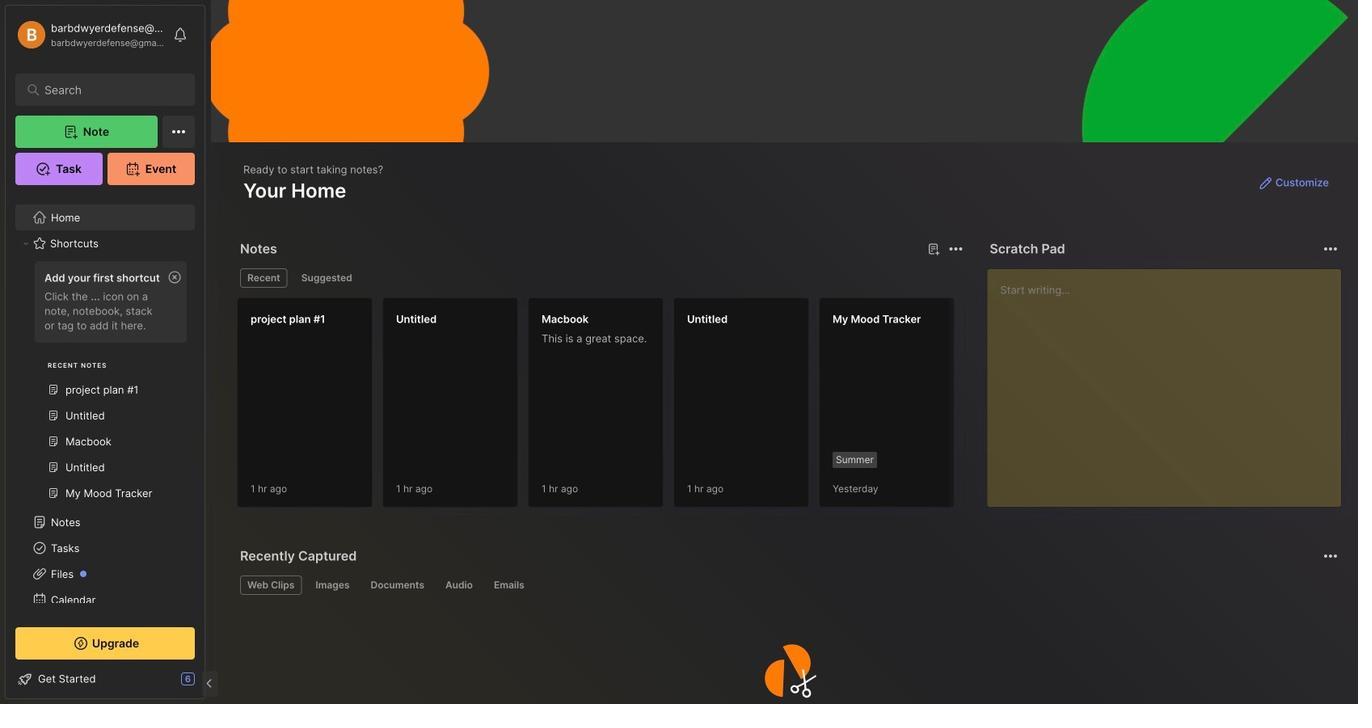 Task type: locate. For each thing, give the bounding box(es) containing it.
0 vertical spatial tab list
[[240, 269, 961, 288]]

tab
[[240, 269, 288, 288], [294, 269, 360, 288], [240, 576, 302, 595], [308, 576, 357, 595], [364, 576, 432, 595], [438, 576, 480, 595], [487, 576, 532, 595]]

More actions field
[[945, 238, 968, 260], [1320, 238, 1343, 260]]

Account field
[[15, 19, 165, 51]]

tab list
[[240, 269, 961, 288], [240, 576, 1336, 595]]

1 horizontal spatial more actions field
[[1320, 238, 1343, 260]]

0 horizontal spatial more actions field
[[945, 238, 968, 260]]

Help and Learning task checklist field
[[6, 666, 205, 692]]

tree inside main element
[[6, 195, 205, 704]]

row group
[[237, 298, 1359, 518]]

1 horizontal spatial more actions image
[[1322, 239, 1341, 259]]

group
[[15, 256, 195, 516]]

more actions image
[[947, 239, 966, 259], [1322, 239, 1341, 259]]

1 more actions field from the left
[[945, 238, 968, 260]]

Start writing… text field
[[1001, 269, 1341, 494]]

1 more actions image from the left
[[947, 239, 966, 259]]

None search field
[[44, 80, 173, 99]]

tree
[[6, 195, 205, 704]]

2 tab list from the top
[[240, 576, 1336, 595]]

0 horizontal spatial more actions image
[[947, 239, 966, 259]]

Search text field
[[44, 83, 173, 98]]

click to collapse image
[[204, 675, 216, 694]]

1 vertical spatial tab list
[[240, 576, 1336, 595]]



Task type: describe. For each thing, give the bounding box(es) containing it.
2 more actions field from the left
[[1320, 238, 1343, 260]]

none search field inside main element
[[44, 80, 173, 99]]

main element
[[0, 0, 210, 704]]

1 tab list from the top
[[240, 269, 961, 288]]

group inside tree
[[15, 256, 195, 516]]

2 more actions image from the left
[[1322, 239, 1341, 259]]



Task type: vqa. For each thing, say whether or not it's contained in the screenshot.
the leftmost MORE ACTIONS icon
yes



